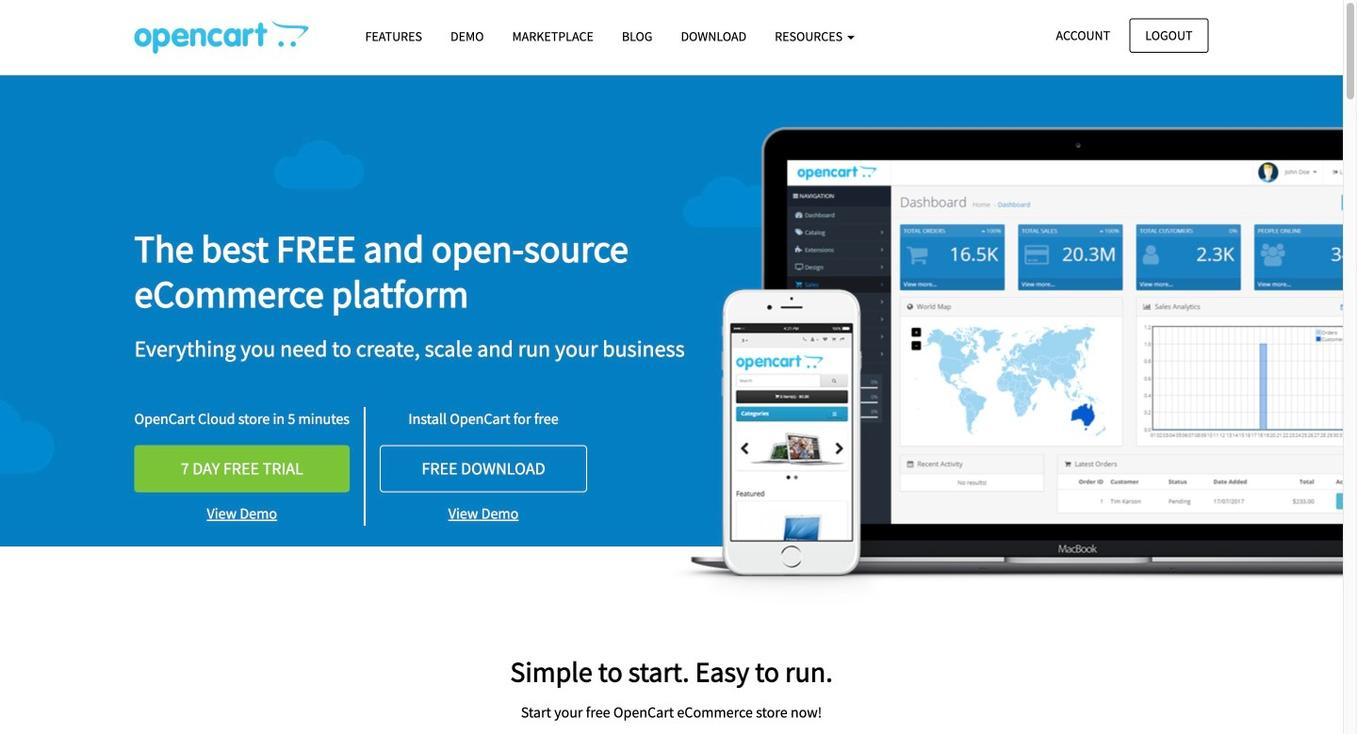 Task type: vqa. For each thing, say whether or not it's contained in the screenshot.
google image
no



Task type: locate. For each thing, give the bounding box(es) containing it.
opencart - open source shopping cart solution image
[[134, 20, 309, 54]]



